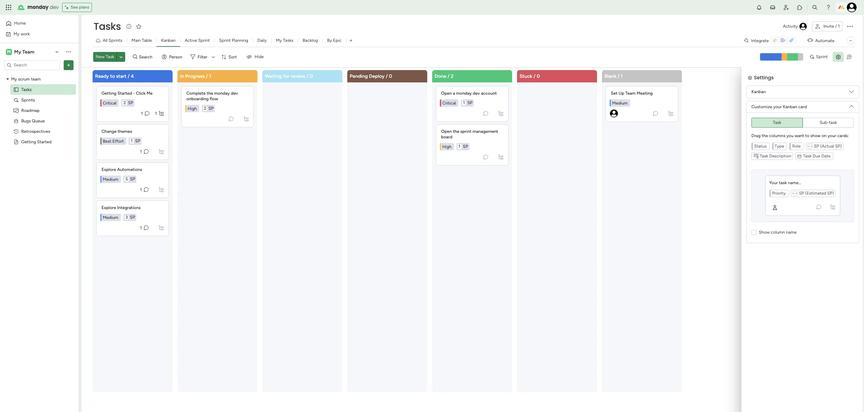 Task type: describe. For each thing, give the bounding box(es) containing it.
see plans button
[[62, 3, 92, 12]]

active
[[185, 38, 197, 43]]

by
[[327, 38, 332, 43]]

new task button
[[93, 52, 117, 62]]

1 inside button
[[839, 24, 841, 29]]

all sprints
[[103, 38, 122, 43]]

want for -
[[795, 133, 805, 138]]

explore for explore integrations
[[102, 205, 116, 210]]

1 vertical spatial card
[[799, 117, 807, 123]]

by epic button
[[323, 36, 346, 46]]

waiting for review / 0
[[265, 73, 313, 79]]

1 sp for ready to start / 4
[[131, 138, 140, 144]]

management
[[473, 129, 499, 134]]

public board image
[[13, 139, 19, 145]]

(estimated sp)
[[805, 204, 835, 209]]

2 sub- from the top
[[820, 133, 830, 138]]

sprints inside button
[[109, 38, 122, 43]]

monday for open a monday dev account
[[457, 91, 472, 96]]

backlog button
[[298, 36, 323, 46]]

automate
[[816, 38, 835, 43]]

/ right review
[[307, 73, 309, 79]]

getting started
[[21, 139, 52, 145]]

task button
[[752, 118, 804, 128]]

started for getting started
[[37, 139, 52, 145]]

autopilot image
[[808, 36, 814, 44]]

the inside open the sprint management board
[[453, 129, 460, 134]]

sp for getting started - click me
[[128, 100, 133, 105]]

add view image
[[350, 38, 353, 43]]

0 vertical spatial customize your kanban card
[[752, 104, 808, 109]]

epic
[[333, 38, 342, 43]]

daily button
[[253, 36, 272, 46]]

complete the monday dev onboarding flow
[[187, 91, 239, 101]]

drag for sp
[[752, 146, 761, 152]]

/ right stuck on the right top of the page
[[534, 73, 536, 79]]

caret down image
[[6, 77, 9, 81]]

retrospectives
[[21, 129, 50, 134]]

up
[[619, 91, 625, 96]]

hide
[[255, 54, 264, 60]]

started for getting started - click me
[[118, 91, 132, 96]]

2 sub-task button from the top
[[803, 131, 855, 141]]

progress
[[185, 73, 205, 79]]

hide button
[[243, 52, 268, 62]]

sort button
[[219, 52, 241, 62]]

stuck
[[520, 73, 533, 79]]

0 horizontal spatial sprint
[[198, 38, 210, 43]]

sp for complete the monday dev onboarding flow
[[209, 106, 214, 111]]

the up status
[[762, 133, 769, 138]]

my work button
[[4, 29, 66, 39]]

1 horizontal spatial maria williams image
[[848, 2, 858, 12]]

onboarding
[[187, 96, 209, 101]]

2 your from the top
[[770, 194, 779, 199]]

invite / 1
[[824, 24, 841, 29]]

/ right deploy
[[386, 73, 388, 79]]

my team
[[14, 49, 34, 55]]

deploy
[[369, 73, 385, 79]]

2 sp for started
[[124, 100, 133, 105]]

type
[[776, 144, 785, 149]]

0 vertical spatial customize
[[752, 104, 773, 109]]

2 sp for the
[[204, 106, 214, 111]]

on for sp
[[823, 133, 827, 138]]

bugs queue
[[21, 118, 45, 124]]

blank
[[605, 73, 617, 79]]

1 horizontal spatial tasks
[[94, 19, 121, 33]]

3 sp
[[126, 215, 135, 220]]

1 vertical spatial name...
[[789, 194, 802, 199]]

medium for automations
[[103, 177, 118, 182]]

priority
[[773, 191, 787, 196]]

name for -
[[787, 230, 798, 235]]

main content containing settings
[[82, 67, 865, 413]]

scrum
[[18, 77, 30, 82]]

list box for done
[[436, 84, 509, 166]]

description for sp (actual sp)
[[770, 167, 792, 172]]

start
[[116, 73, 127, 79]]

task inside button
[[106, 54, 114, 60]]

change
[[102, 129, 117, 134]]

explore integrations
[[102, 205, 141, 210]]

settings for sp
[[754, 84, 774, 91]]

explore automations
[[102, 167, 142, 172]]

main
[[132, 38, 141, 43]]

/ right progress
[[206, 73, 208, 79]]

settings for -
[[755, 74, 775, 81]]

sprint for sprint
[[817, 54, 829, 60]]

open for open the sprint management board
[[442, 129, 452, 134]]

0 vertical spatial card
[[799, 104, 808, 109]]

1 0 from the left
[[310, 73, 313, 79]]

Tasks field
[[92, 19, 123, 33]]

show for (actual sp)
[[811, 146, 821, 152]]

workspace image
[[6, 48, 12, 55]]

pending
[[350, 73, 368, 79]]

blank / 1
[[605, 73, 623, 79]]

medium for integrations
[[103, 215, 118, 220]]

kanban button
[[157, 36, 180, 46]]

see
[[71, 5, 78, 10]]

sub-task inside group
[[821, 120, 838, 125]]

my for my tasks
[[276, 38, 282, 43]]

account
[[481, 91, 497, 96]]

list box for ready to start
[[96, 84, 169, 236]]

the left type
[[762, 146, 769, 152]]

done / 2
[[435, 73, 454, 79]]

filter button
[[188, 52, 217, 62]]

sort
[[229, 54, 237, 60]]

change themes
[[102, 129, 132, 134]]

sprint for sprint planning
[[219, 38, 231, 43]]

name for sp
[[787, 243, 797, 248]]

best
[[103, 139, 111, 144]]

columns for sp
[[770, 146, 786, 152]]

work
[[21, 31, 30, 36]]

tasks inside list box
[[21, 87, 32, 92]]

0 vertical spatial 1 sp
[[464, 100, 473, 105]]

by epic
[[327, 38, 342, 43]]

apps image
[[798, 4, 804, 10]]

status
[[755, 144, 768, 149]]

sp up sp (actual sp)
[[815, 144, 820, 149]]

Search field
[[138, 53, 156, 61]]

2 for complete the monday dev onboarding flow
[[204, 106, 207, 111]]

all
[[103, 38, 108, 43]]

in
[[180, 73, 184, 79]]

plans
[[79, 5, 89, 10]]

show for sp
[[811, 133, 822, 138]]

0 horizontal spatial monday
[[27, 4, 49, 11]]

0 vertical spatial 2
[[451, 73, 454, 79]]

main table button
[[127, 36, 157, 46]]

task inside button
[[774, 120, 782, 125]]

2 sub-task from the top
[[820, 133, 838, 138]]

home
[[14, 21, 26, 26]]

description for - - sp (actual sp)
[[770, 154, 792, 159]]

show column name for - - sp (actual sp)
[[760, 230, 798, 235]]

home button
[[4, 18, 66, 28]]

show for - - sp (actual sp)
[[760, 230, 771, 235]]

ready
[[95, 73, 109, 79]]

m
[[7, 49, 11, 54]]

activity
[[784, 24, 799, 29]]

1 vertical spatial customize your kanban card
[[752, 117, 807, 123]]

the inside complete the monday dev onboarding flow
[[207, 91, 213, 96]]

you for -
[[787, 133, 794, 138]]

table
[[142, 38, 152, 43]]

effort
[[113, 139, 124, 144]]

inbox image
[[770, 4, 777, 10]]

your up task button
[[774, 104, 783, 109]]

sprint planning button
[[215, 36, 253, 46]]

in progress / 1
[[180, 73, 211, 79]]

set
[[612, 91, 618, 96]]

new
[[96, 54, 105, 60]]

new task
[[96, 54, 114, 60]]

cards: for sp (actual sp)
[[838, 146, 849, 152]]

monday dev
[[27, 4, 59, 11]]

monday for complete the monday dev onboarding flow
[[214, 91, 230, 96]]

sub- inside group
[[821, 120, 830, 125]]

3
[[126, 215, 128, 220]]

integrations
[[117, 205, 141, 210]]

queue
[[32, 118, 45, 124]]

stuck / 0
[[520, 73, 540, 79]]

collapse board header image
[[849, 38, 854, 43]]

planning
[[232, 38, 248, 43]]

explore for explore automations
[[102, 167, 116, 172]]

arrow down image
[[210, 53, 217, 61]]

your up - - sp (actual sp)
[[829, 133, 837, 138]]



Task type: vqa. For each thing, say whether or not it's contained in the screenshot.
the left "Missing"
no



Task type: locate. For each thing, give the bounding box(es) containing it.
1 vertical spatial team
[[626, 91, 636, 96]]

1 explore from the top
[[102, 167, 116, 172]]

open inside open the sprint management board
[[442, 129, 452, 134]]

card
[[799, 104, 808, 109], [799, 117, 807, 123]]

1 vertical spatial maria williams image
[[611, 109, 619, 117]]

2 open from the top
[[442, 129, 452, 134]]

want for sp
[[795, 146, 805, 152]]

1 sub-task from the top
[[821, 120, 838, 125]]

customize your kanban card
[[752, 104, 808, 109], [752, 117, 807, 123]]

0 horizontal spatial maria williams image
[[611, 109, 619, 117]]

0 vertical spatial name
[[787, 230, 798, 235]]

all sprints button
[[93, 36, 127, 46]]

your up type
[[774, 117, 782, 123]]

workspace selection element
[[6, 48, 35, 56]]

my right the caret down icon
[[11, 77, 17, 82]]

high down onboarding
[[188, 106, 197, 111]]

critical for /
[[443, 100, 456, 106]]

0 vertical spatial maria williams image
[[848, 2, 858, 12]]

1 vertical spatial on
[[822, 146, 827, 152]]

tasks left backlog
[[283, 38, 294, 43]]

dapulse dropdown down arrow image
[[850, 102, 855, 109]]

1 vertical spatial want
[[795, 146, 805, 152]]

task description
[[761, 154, 792, 159], [760, 167, 792, 172]]

sp
[[128, 100, 133, 105], [468, 100, 473, 105], [209, 106, 214, 111], [135, 138, 140, 144], [815, 144, 820, 149], [463, 144, 469, 149], [815, 157, 820, 162], [130, 177, 135, 182], [800, 191, 805, 196], [130, 215, 135, 220]]

2 vertical spatial to
[[806, 146, 810, 152]]

monday up home button
[[27, 4, 49, 11]]

1 horizontal spatial list box
[[96, 84, 169, 236]]

show up - - sp (actual sp)
[[811, 133, 822, 138]]

0 vertical spatial started
[[118, 91, 132, 96]]

angle down image
[[120, 55, 123, 59]]

1 open from the top
[[442, 91, 452, 96]]

sp right "3"
[[130, 215, 135, 220]]

column for sp
[[771, 243, 786, 248]]

sp (actual sp)
[[815, 157, 842, 162]]

sp down flow
[[209, 106, 214, 111]]

my inside button
[[14, 31, 19, 36]]

medium down 'up'
[[613, 100, 628, 106]]

1 your task name... from the top
[[770, 180, 802, 186]]

drag the columns you want to show on your cards: for sp
[[752, 146, 849, 152]]

sp down open a monday dev account
[[468, 100, 473, 105]]

complete
[[187, 91, 206, 96]]

drag up status
[[752, 133, 761, 138]]

0 vertical spatial drag
[[752, 133, 761, 138]]

1 critical from the left
[[103, 100, 117, 106]]

show board description image
[[125, 23, 133, 30]]

dapulse integrations image
[[745, 38, 749, 43]]

3 0 from the left
[[537, 73, 540, 79]]

to for - - sp (actual sp)
[[806, 133, 810, 138]]

name... up - - sp (estimated sp)
[[789, 180, 802, 186]]

0 vertical spatial (estimated
[[806, 191, 827, 196]]

my for my work
[[14, 31, 19, 36]]

monday up flow
[[214, 91, 230, 96]]

date for (actual sp)
[[822, 167, 831, 172]]

0 vertical spatial team
[[22, 49, 34, 55]]

show column name
[[760, 230, 798, 235], [759, 243, 797, 248]]

- - sp (estimated sp)
[[794, 191, 835, 196]]

want up role
[[795, 133, 805, 138]]

2 sp down getting started - click me
[[124, 100, 133, 105]]

0 vertical spatial explore
[[102, 167, 116, 172]]

filter
[[198, 54, 208, 60]]

0 vertical spatial cards:
[[838, 133, 850, 138]]

my inside workspace selection element
[[14, 49, 21, 55]]

0 vertical spatial show
[[760, 230, 771, 235]]

active sprint
[[185, 38, 210, 43]]

0 vertical spatial description
[[770, 154, 792, 159]]

list box containing open a monday dev account
[[436, 84, 509, 166]]

to for sp (actual sp)
[[806, 146, 810, 152]]

column for -
[[772, 230, 786, 235]]

0 vertical spatial drag the columns you want to show on your cards:
[[752, 133, 850, 138]]

0 right deploy
[[389, 73, 393, 79]]

0 vertical spatial due
[[813, 154, 821, 159]]

(actual up sp (actual sp)
[[821, 144, 835, 149]]

task due date down sp (actual sp)
[[804, 167, 831, 172]]

0 horizontal spatial getting
[[21, 139, 36, 145]]

0 vertical spatial sub-task
[[821, 120, 838, 125]]

medium down explore integrations
[[103, 215, 118, 220]]

2 0 from the left
[[389, 73, 393, 79]]

monday right a
[[457, 91, 472, 96]]

notifications image
[[757, 4, 763, 10]]

want
[[795, 133, 805, 138], [795, 146, 805, 152]]

columns right status
[[770, 146, 786, 152]]

due for sp
[[813, 154, 821, 159]]

the up flow
[[207, 91, 213, 96]]

on
[[823, 133, 827, 138], [822, 146, 827, 152]]

0 horizontal spatial sprints
[[21, 97, 35, 103]]

2 right done
[[451, 73, 454, 79]]

review
[[291, 73, 306, 79]]

2 your task name... from the top
[[770, 194, 802, 199]]

explore left automations
[[102, 167, 116, 172]]

2 vertical spatial medium
[[103, 215, 118, 220]]

1 vertical spatial (estimated
[[806, 204, 827, 209]]

0 vertical spatial sprints
[[109, 38, 122, 43]]

1 horizontal spatial critical
[[443, 100, 456, 106]]

drag the columns you want to show on your cards: for -
[[752, 133, 850, 138]]

task description for sp
[[760, 167, 792, 172]]

search everything image
[[813, 4, 819, 10]]

getting inside row group
[[102, 91, 117, 96]]

0 horizontal spatial tasks
[[21, 87, 32, 92]]

1 horizontal spatial dev
[[231, 91, 238, 96]]

2 horizontal spatial 0
[[537, 73, 540, 79]]

name... right priority
[[789, 194, 802, 199]]

due down - - sp (actual sp)
[[813, 154, 821, 159]]

1 vertical spatial open
[[442, 129, 452, 134]]

task inside group
[[830, 120, 838, 125]]

cards: for - - sp (actual sp)
[[838, 133, 850, 138]]

done
[[435, 73, 447, 79]]

sprint button
[[808, 52, 831, 62]]

customize up status
[[752, 117, 773, 123]]

dapulse dropdown down arrow image
[[850, 89, 855, 96]]

options image
[[847, 22, 855, 30]]

1 horizontal spatial getting
[[102, 91, 117, 96]]

sp up the (estimated sp) in the right of the page
[[800, 191, 805, 196]]

critical down getting started - click me
[[103, 100, 117, 106]]

1 vertical spatial cards:
[[838, 146, 849, 152]]

active sprint button
[[180, 36, 215, 46]]

workspace options image
[[66, 49, 72, 55]]

explore left integrations at the left
[[102, 205, 116, 210]]

/ right blank
[[618, 73, 620, 79]]

2 horizontal spatial dev
[[473, 91, 480, 96]]

1 your from the top
[[770, 180, 779, 186]]

to inside row group
[[110, 73, 115, 79]]

started down retrospectives
[[37, 139, 52, 145]]

0 vertical spatial show column name
[[760, 230, 798, 235]]

group containing task
[[752, 118, 855, 128]]

1 (estimated from the top
[[806, 191, 827, 196]]

customize your kanban card up task button
[[752, 104, 808, 109]]

your up sp (actual sp)
[[828, 146, 837, 152]]

2 (estimated from the top
[[806, 204, 827, 209]]

sp) up sp (actual sp)
[[836, 144, 843, 149]]

1 vertical spatial sub-task
[[820, 133, 838, 138]]

sp) down - - sp (estimated sp)
[[828, 204, 835, 209]]

want right type
[[795, 146, 805, 152]]

(actual down - - sp (actual sp)
[[821, 157, 835, 162]]

1 horizontal spatial 0
[[389, 73, 393, 79]]

sp) up the (estimated sp) in the right of the page
[[828, 191, 835, 196]]

sp for explore integrations
[[130, 215, 135, 220]]

getting down ready to start / 4
[[102, 91, 117, 96]]

open left a
[[442, 91, 452, 96]]

add to favorites image
[[136, 23, 142, 29]]

monday
[[27, 4, 49, 11], [214, 91, 230, 96], [457, 91, 472, 96]]

daily
[[258, 38, 267, 43]]

0 vertical spatial your
[[770, 180, 779, 186]]

drag for -
[[752, 133, 761, 138]]

main table
[[132, 38, 152, 43]]

0 horizontal spatial 2
[[124, 100, 126, 105]]

0 horizontal spatial team
[[22, 49, 34, 55]]

1 vertical spatial high
[[443, 144, 452, 149]]

getting for getting started - click me
[[102, 91, 117, 96]]

my tasks button
[[272, 36, 298, 46]]

0 horizontal spatial list box
[[0, 73, 79, 230]]

maria williams image down set on the right of the page
[[611, 109, 619, 117]]

1 vertical spatial customize
[[752, 117, 773, 123]]

options image
[[66, 62, 72, 68]]

- - sp (actual sp)
[[809, 144, 843, 149]]

1 vertical spatial (actual
[[821, 157, 835, 162]]

1 sp
[[464, 100, 473, 105], [131, 138, 140, 144], [459, 144, 469, 149]]

kanban
[[161, 38, 176, 43], [752, 89, 767, 95], [752, 103, 766, 108], [784, 104, 798, 109], [783, 117, 798, 123]]

team right 'up'
[[626, 91, 636, 96]]

dev for open a monday dev account
[[473, 91, 480, 96]]

1 vertical spatial name
[[787, 243, 797, 248]]

monday inside complete the monday dev onboarding flow
[[214, 91, 230, 96]]

set up team meeting
[[612, 91, 653, 96]]

on up - - sp (actual sp)
[[823, 133, 827, 138]]

tasks inside button
[[283, 38, 294, 43]]

on for (actual sp)
[[822, 146, 827, 152]]

activity button
[[781, 22, 810, 31]]

getting started - click me
[[102, 91, 153, 96]]

1
[[839, 24, 841, 29], [209, 73, 211, 79], [621, 73, 623, 79], [464, 100, 465, 105], [141, 111, 143, 116], [155, 111, 157, 116], [131, 138, 133, 144], [459, 144, 461, 149], [140, 149, 142, 154], [140, 187, 142, 192], [140, 225, 142, 231]]

task due date for sp
[[804, 154, 831, 159]]

my inside button
[[276, 38, 282, 43]]

invite members image
[[784, 4, 790, 10]]

sub-
[[821, 120, 830, 125], [820, 133, 830, 138]]

1 vertical spatial sub-
[[820, 133, 830, 138]]

/ right invite
[[836, 24, 838, 29]]

/
[[836, 24, 838, 29], [128, 73, 130, 79], [206, 73, 208, 79], [307, 73, 309, 79], [386, 73, 388, 79], [448, 73, 450, 79], [534, 73, 536, 79], [618, 73, 620, 79]]

/ inside button
[[836, 24, 838, 29]]

sprints right all
[[109, 38, 122, 43]]

drag the columns you want to show on your cards: up sp (actual sp)
[[752, 146, 849, 152]]

1 vertical spatial started
[[37, 139, 52, 145]]

1 vertical spatial you
[[787, 146, 794, 152]]

high
[[188, 106, 197, 111], [443, 144, 452, 149]]

card up role
[[799, 117, 807, 123]]

name...
[[789, 180, 802, 186], [789, 194, 802, 199]]

1 vertical spatial drag
[[752, 146, 761, 152]]

0 vertical spatial you
[[787, 133, 794, 138]]

0 vertical spatial open
[[442, 91, 452, 96]]

group
[[752, 118, 855, 128]]

maria williams image up options image
[[848, 2, 858, 12]]

0 vertical spatial sub-
[[821, 120, 830, 125]]

1 vertical spatial explore
[[102, 205, 116, 210]]

1 horizontal spatial started
[[118, 91, 132, 96]]

0 vertical spatial 2 sp
[[124, 100, 133, 105]]

my left work
[[14, 31, 19, 36]]

click
[[136, 91, 146, 96]]

0 vertical spatial sub-task button
[[804, 118, 855, 128]]

team inside row group
[[626, 91, 636, 96]]

1 vertical spatial to
[[806, 133, 810, 138]]

date down sp (actual sp)
[[822, 167, 831, 172]]

waiting
[[265, 73, 282, 79]]

0 vertical spatial task description
[[761, 154, 792, 159]]

Search in workspace field
[[13, 62, 51, 69]]

0 horizontal spatial dev
[[50, 4, 59, 11]]

task due date down - - sp (actual sp)
[[804, 154, 831, 159]]

2 explore from the top
[[102, 205, 116, 210]]

getting right public board image
[[21, 139, 36, 145]]

0 horizontal spatial high
[[188, 106, 197, 111]]

board
[[442, 134, 453, 140]]

team
[[22, 49, 34, 55], [626, 91, 636, 96]]

0 vertical spatial date
[[822, 154, 831, 159]]

medium down explore automations
[[103, 177, 118, 182]]

list box
[[0, 73, 79, 230], [96, 84, 169, 236], [436, 84, 509, 166]]

cards:
[[838, 133, 850, 138], [838, 146, 849, 152]]

my work
[[14, 31, 30, 36]]

critical
[[103, 100, 117, 106], [443, 100, 456, 106]]

team inside workspace selection element
[[22, 49, 34, 55]]

1 vertical spatial 1 sp
[[131, 138, 140, 144]]

1 vertical spatial your task name...
[[770, 194, 802, 199]]

to right role
[[806, 146, 810, 152]]

sp for change themes
[[135, 138, 140, 144]]

(estimated up the (estimated sp) in the right of the page
[[806, 191, 827, 196]]

2 horizontal spatial sprint
[[817, 54, 829, 60]]

my right daily
[[276, 38, 282, 43]]

2 for getting started - click me
[[124, 100, 126, 105]]

0 vertical spatial medium
[[613, 100, 628, 106]]

1 sp for done / 2
[[459, 144, 469, 149]]

0 vertical spatial show
[[811, 133, 822, 138]]

on up sp (actual sp)
[[822, 146, 827, 152]]

1 horizontal spatial sprint
[[219, 38, 231, 43]]

1 horizontal spatial sprints
[[109, 38, 122, 43]]

high for in progress
[[188, 106, 197, 111]]

show for sp (actual sp)
[[759, 243, 770, 248]]

0 vertical spatial on
[[823, 133, 827, 138]]

dev for complete the monday dev onboarding flow
[[231, 91, 238, 96]]

sprint
[[461, 129, 472, 134]]

column
[[772, 230, 786, 235], [771, 243, 786, 248]]

1 sp down open a monday dev account
[[464, 100, 473, 105]]

show column name for sp (actual sp)
[[759, 243, 797, 248]]

tasks up all
[[94, 19, 121, 33]]

open for open a monday dev account
[[442, 91, 452, 96]]

list box containing getting started - click me
[[96, 84, 169, 236]]

drag the columns you want to show on your cards: up role
[[752, 133, 850, 138]]

show up sp (actual sp)
[[811, 146, 821, 152]]

1 vertical spatial columns
[[770, 146, 786, 152]]

1 sub-task button from the top
[[804, 118, 855, 128]]

high for open a monday dev account
[[443, 144, 452, 149]]

0 vertical spatial want
[[795, 133, 805, 138]]

due for (actual sp)
[[813, 167, 821, 172]]

1 vertical spatial task due date
[[804, 167, 831, 172]]

kanban inside button
[[161, 38, 176, 43]]

medium
[[613, 100, 628, 106], [103, 177, 118, 182], [103, 215, 118, 220]]

2 vertical spatial 1 sp
[[459, 144, 469, 149]]

my scrum team
[[11, 77, 41, 82]]

1 sp down themes
[[131, 138, 140, 144]]

1 horizontal spatial 2
[[204, 106, 207, 111]]

2 down onboarding
[[204, 106, 207, 111]]

started left "click"
[[118, 91, 132, 96]]

ready to start / 4
[[95, 73, 134, 79]]

description
[[770, 154, 792, 159], [770, 167, 792, 172]]

0
[[310, 73, 313, 79], [389, 73, 393, 79], [537, 73, 540, 79]]

you up role
[[787, 133, 794, 138]]

/ left "4" on the top of page
[[128, 73, 130, 79]]

row group containing ready to start
[[91, 70, 686, 413]]

0 vertical spatial name...
[[789, 180, 802, 186]]

to left start
[[110, 73, 115, 79]]

/ right done
[[448, 73, 450, 79]]

1 vertical spatial 2 sp
[[204, 106, 214, 111]]

option
[[0, 74, 79, 75]]

1 vertical spatial sprints
[[21, 97, 35, 103]]

team
[[31, 77, 41, 82]]

explore
[[102, 167, 116, 172], [102, 205, 116, 210]]

sp for open the sprint management board
[[463, 144, 469, 149]]

sprint inside button
[[817, 54, 829, 60]]

sp)
[[836, 144, 843, 149], [836, 157, 842, 162], [828, 191, 835, 196], [828, 204, 835, 209]]

team up search in workspace field
[[22, 49, 34, 55]]

1 sub- from the top
[[821, 120, 830, 125]]

my tasks
[[276, 38, 294, 43]]

0 vertical spatial (actual
[[821, 144, 835, 149]]

customize your kanban card up type
[[752, 117, 807, 123]]

1 vertical spatial your
[[770, 194, 779, 199]]

list box containing my scrum team
[[0, 73, 79, 230]]

row group
[[91, 70, 686, 413]]

role
[[793, 144, 802, 149]]

1 vertical spatial tasks
[[283, 38, 294, 43]]

bugs
[[21, 118, 31, 124]]

date for sp
[[822, 154, 831, 159]]

1 horizontal spatial team
[[626, 91, 636, 96]]

you for sp
[[787, 146, 794, 152]]

sp) down - - sp (actual sp)
[[836, 157, 842, 162]]

meeting
[[637, 91, 653, 96]]

my for my scrum team
[[11, 77, 17, 82]]

invite
[[824, 24, 835, 29]]

2 horizontal spatial monday
[[457, 91, 472, 96]]

0 horizontal spatial 2 sp
[[124, 100, 133, 105]]

task due date for (actual sp)
[[804, 167, 831, 172]]

main content
[[82, 67, 865, 413]]

1 horizontal spatial 2 sp
[[204, 106, 214, 111]]

columns for -
[[770, 133, 786, 138]]

0 vertical spatial to
[[110, 73, 115, 79]]

dev inside complete the monday dev onboarding flow
[[231, 91, 238, 96]]

automations
[[117, 167, 142, 172]]

open
[[442, 91, 452, 96], [442, 129, 452, 134]]

sub-task
[[821, 120, 838, 125], [820, 133, 838, 138]]

1 vertical spatial 2
[[124, 100, 126, 105]]

sprints
[[109, 38, 122, 43], [21, 97, 35, 103]]

5 sp
[[126, 177, 135, 182]]

sprint right active
[[198, 38, 210, 43]]

open up board
[[442, 129, 452, 134]]

sp for explore automations
[[130, 177, 135, 182]]

task description for -
[[761, 154, 792, 159]]

sp right effort
[[135, 138, 140, 144]]

to
[[110, 73, 115, 79], [806, 133, 810, 138], [806, 146, 810, 152]]

sp down open the sprint management board
[[463, 144, 469, 149]]

critical for to
[[103, 100, 117, 106]]

0 right stuck on the right top of the page
[[537, 73, 540, 79]]

(actual
[[821, 144, 835, 149], [821, 157, 835, 162]]

4
[[131, 73, 134, 79]]

0 vertical spatial task due date
[[804, 154, 831, 159]]

1 vertical spatial show
[[811, 146, 821, 152]]

see plans
[[71, 5, 89, 10]]

for
[[283, 73, 290, 79]]

person
[[169, 54, 182, 60]]

v2 search image
[[133, 54, 138, 61]]

help image
[[826, 4, 832, 10]]

(estimated down - - sp (estimated sp)
[[806, 204, 827, 209]]

2 vertical spatial tasks
[[21, 87, 32, 92]]

my for my team
[[14, 49, 21, 55]]

date down - - sp (actual sp)
[[822, 154, 831, 159]]

public board image
[[13, 87, 19, 93]]

sprint down automate
[[817, 54, 829, 60]]

0 horizontal spatial 0
[[310, 73, 313, 79]]

2 sp down flow
[[204, 106, 214, 111]]

me
[[147, 91, 153, 96]]

0 horizontal spatial started
[[37, 139, 52, 145]]

sp down - - sp (actual sp)
[[815, 157, 820, 162]]

sp for open a monday dev account
[[468, 100, 473, 105]]

sp right 5
[[130, 177, 135, 182]]

you right type
[[787, 146, 794, 152]]

the left 'sprint'
[[453, 129, 460, 134]]

2 critical from the left
[[443, 100, 456, 106]]

0 vertical spatial tasks
[[94, 19, 121, 33]]

pending deploy / 0
[[350, 73, 393, 79]]

high down board
[[443, 144, 452, 149]]

the
[[207, 91, 213, 96], [453, 129, 460, 134], [762, 133, 769, 138], [762, 146, 769, 152]]

sprint left planning
[[219, 38, 231, 43]]

open the sprint management board
[[442, 129, 500, 140]]

tasks right public board icon on the top of page
[[21, 87, 32, 92]]

select product image
[[6, 4, 12, 10]]

backlog
[[303, 38, 318, 43]]

card up task button
[[799, 104, 808, 109]]

1 vertical spatial show
[[759, 243, 770, 248]]

date
[[822, 154, 831, 159], [822, 167, 831, 172]]

2 horizontal spatial tasks
[[283, 38, 294, 43]]

0 vertical spatial your task name...
[[770, 180, 802, 186]]

sprints up "roadmap"
[[21, 97, 35, 103]]

getting for getting started
[[21, 139, 36, 145]]

maria williams image
[[848, 2, 858, 12], [611, 109, 619, 117]]

critical down a
[[443, 100, 456, 106]]

1 vertical spatial column
[[771, 243, 786, 248]]

show
[[760, 230, 771, 235], [759, 243, 770, 248]]

name
[[787, 230, 798, 235], [787, 243, 797, 248]]

sub-task button
[[804, 118, 855, 128], [803, 131, 855, 141]]

0 right review
[[310, 73, 313, 79]]



